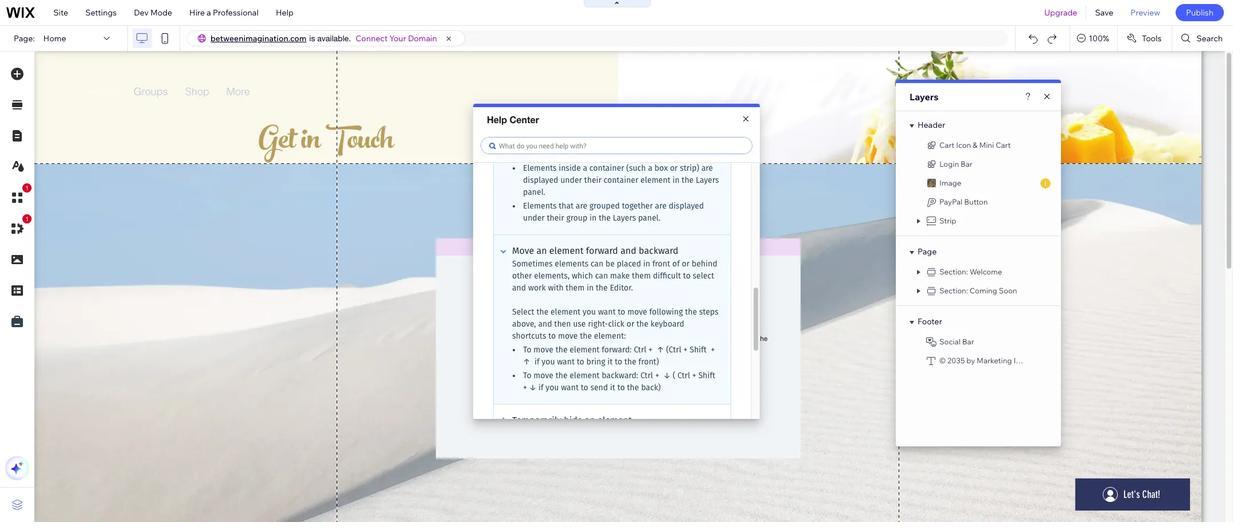 Task type: vqa. For each thing, say whether or not it's contained in the screenshot.
first 1 button
yes



Task type: locate. For each thing, give the bounding box(es) containing it.
0 horizontal spatial cart
[[940, 141, 955, 150]]

cart left icon
[[940, 141, 955, 150]]

preview
[[1131, 7, 1160, 18]]

1 vertical spatial 1
[[25, 216, 29, 223]]

bar for login bar
[[961, 159, 973, 169]]

tools
[[1142, 33, 1162, 44]]

bar right the login
[[961, 159, 973, 169]]

mode
[[150, 7, 172, 18]]

1 section: from the top
[[940, 267, 968, 277]]

cart right mini
[[996, 141, 1011, 150]]

section: for section: welcome
[[940, 267, 968, 277]]

save
[[1095, 7, 1114, 18]]

cart icon & mini cart
[[940, 141, 1011, 150]]

0 vertical spatial bar
[[961, 159, 973, 169]]

save button
[[1087, 0, 1122, 25]]

professional
[[213, 7, 259, 18]]

publish button
[[1176, 4, 1224, 21]]

0 vertical spatial section:
[[940, 267, 968, 277]]

section:
[[940, 267, 968, 277], [940, 286, 968, 295]]

coming
[[970, 286, 997, 295]]

1 1 from the top
[[25, 185, 29, 192]]

1 horizontal spatial cart
[[996, 141, 1011, 150]]

0 vertical spatial 1
[[25, 185, 29, 192]]

search button
[[1173, 26, 1233, 51]]

0 vertical spatial 1 button
[[5, 184, 32, 210]]

2035
[[948, 356, 965, 365]]

preview button
[[1122, 0, 1169, 25]]

a
[[207, 7, 211, 18]]

1
[[25, 185, 29, 192], [25, 216, 29, 223]]

section: up section: coming soon
[[940, 267, 968, 277]]

section: coming soon
[[940, 286, 1017, 295]]

header
[[918, 120, 946, 130]]

1 for 1st 1 button from the top of the page
[[25, 185, 29, 192]]

section: down section: welcome
[[940, 286, 968, 295]]

© 2035 by marketing in...
[[940, 356, 1026, 365]]

dev
[[134, 7, 149, 18]]

social bar
[[940, 337, 974, 346]]

bar for social bar
[[962, 337, 974, 346]]

1 cart from the left
[[940, 141, 955, 150]]

cart
[[940, 141, 955, 150], [996, 141, 1011, 150]]

1 vertical spatial bar
[[962, 337, 974, 346]]

soon
[[999, 286, 1017, 295]]

tools button
[[1118, 26, 1172, 51]]

1 button
[[5, 184, 32, 210], [5, 215, 32, 241]]

in...
[[1014, 356, 1026, 365]]

search
[[1197, 33, 1223, 44]]

bar right the social in the right bottom of the page
[[962, 337, 974, 346]]

2 section: from the top
[[940, 286, 968, 295]]

2 1 from the top
[[25, 216, 29, 223]]

home
[[43, 33, 66, 44]]

bar
[[961, 159, 973, 169], [962, 337, 974, 346]]

1 vertical spatial section:
[[940, 286, 968, 295]]

1 vertical spatial 1 button
[[5, 215, 32, 241]]

©
[[940, 356, 946, 365]]

domain
[[408, 33, 437, 44]]



Task type: describe. For each thing, give the bounding box(es) containing it.
login
[[940, 159, 959, 169]]

page
[[918, 247, 937, 257]]

paypal button
[[940, 197, 988, 207]]

2 1 button from the top
[[5, 215, 32, 241]]

section: welcome
[[940, 267, 1002, 277]]

image
[[940, 178, 962, 188]]

hire
[[189, 7, 205, 18]]

2 cart from the left
[[996, 141, 1011, 150]]

100%
[[1089, 33, 1109, 44]]

is available. connect your domain
[[309, 33, 437, 44]]

1 1 button from the top
[[5, 184, 32, 210]]

100% button
[[1071, 26, 1117, 51]]

your
[[389, 33, 406, 44]]

paypal
[[940, 197, 963, 207]]

welcome
[[970, 267, 1002, 277]]

site
[[53, 7, 68, 18]]

dev mode
[[134, 7, 172, 18]]

&
[[973, 141, 978, 150]]

help
[[276, 7, 294, 18]]

available.
[[317, 34, 351, 43]]

upgrade
[[1045, 7, 1078, 18]]

strip
[[940, 216, 957, 225]]

footer
[[918, 317, 942, 327]]

social
[[940, 337, 961, 346]]

publish
[[1186, 7, 1214, 18]]

is
[[309, 34, 315, 43]]

button
[[964, 197, 988, 207]]

connect
[[356, 33, 388, 44]]

marketing
[[977, 356, 1012, 365]]

settings
[[85, 7, 117, 18]]

1 for 1st 1 button from the bottom of the page
[[25, 216, 29, 223]]

by
[[967, 356, 975, 365]]

icon
[[956, 141, 971, 150]]

login bar
[[940, 159, 973, 169]]

section: for section: coming soon
[[940, 286, 968, 295]]

mini
[[979, 141, 994, 150]]

layers
[[910, 91, 939, 103]]

betweenimagination.com
[[211, 33, 307, 44]]

hire a professional
[[189, 7, 259, 18]]



